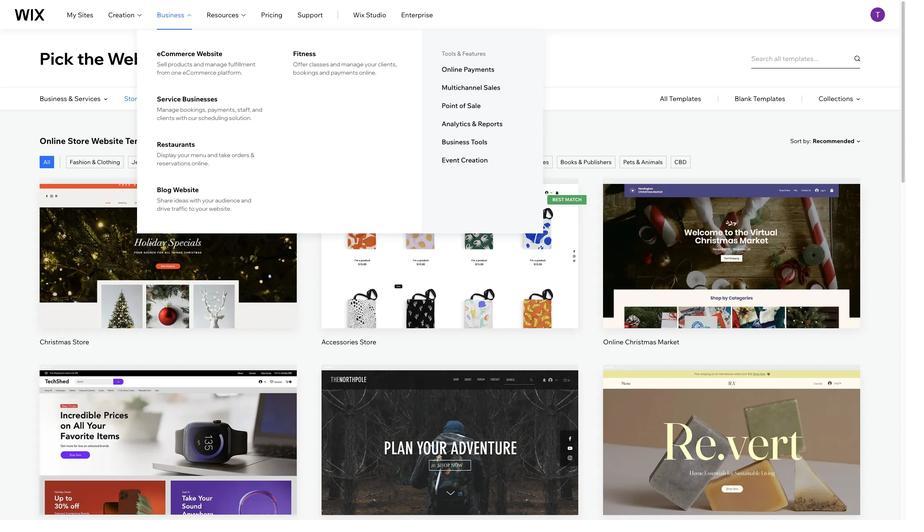 Task type: locate. For each thing, give the bounding box(es) containing it.
with
[[176, 114, 187, 122], [190, 197, 201, 204]]

and right staff,
[[252, 106, 263, 114]]

manage up payments
[[342, 61, 364, 68]]

edit inside accessories store group
[[444, 240, 456, 248]]

website inside ecommerce website sell products and manage fulfillment from one ecommerce platform.
[[197, 50, 223, 58]]

fitness offer classes and manage your clients, bookings and payments online.
[[293, 50, 397, 76]]

business inside dropdown button
[[157, 11, 184, 19]]

your inside fitness offer classes and manage your clients, bookings and payments online.
[[365, 61, 377, 68]]

manage
[[205, 61, 227, 68], [342, 61, 364, 68]]

online store website templates - electronics store image
[[40, 371, 297, 516]]

0 horizontal spatial all
[[43, 159, 50, 166]]

edit inside online christmas market group
[[726, 240, 738, 248]]

and down restaurants 'link'
[[207, 152, 218, 159]]

resources button
[[207, 10, 246, 20]]

edit button for online store website templates - accessories store image
[[431, 234, 470, 254]]

tools down analytics & reports link
[[471, 138, 488, 146]]

1 horizontal spatial online
[[442, 65, 463, 74]]

enterprise link
[[401, 10, 433, 20]]

manage inside fitness offer classes and manage your clients, bookings and payments online.
[[342, 61, 364, 68]]

website up ideas
[[173, 186, 199, 194]]

& for fashion & clothing
[[92, 159, 96, 166]]

website up platform.
[[197, 50, 223, 58]]

0 vertical spatial accessories
[[160, 159, 192, 166]]

website.
[[209, 205, 232, 213]]

view button inside online christmas market group
[[713, 262, 752, 282]]

online. right payments
[[359, 69, 377, 76]]

manage inside ecommerce website sell products and manage fulfillment from one ecommerce platform.
[[205, 61, 227, 68]]

0 horizontal spatial online
[[40, 136, 66, 146]]

pick the website template you love
[[40, 48, 327, 69]]

& left services
[[69, 95, 73, 103]]

online. inside restaurants display your menu and take orders & reservations online.
[[192, 160, 209, 167]]

creation right sites
[[108, 11, 135, 19]]

& right "kids"
[[526, 159, 530, 166]]

offer
[[293, 61, 308, 68]]

2 horizontal spatial online
[[604, 338, 624, 347]]

online for online christmas market
[[604, 338, 624, 347]]

0 horizontal spatial manage
[[205, 61, 227, 68]]

platform.
[[218, 69, 242, 76]]

store for accessories store
[[360, 338, 377, 347]]

1 vertical spatial all
[[43, 159, 50, 166]]

view
[[161, 268, 176, 276], [725, 268, 740, 276], [161, 455, 176, 463], [443, 455, 458, 463], [725, 455, 740, 463]]

& right fashion
[[92, 159, 96, 166]]

cbd
[[675, 159, 687, 166]]

store
[[124, 95, 141, 103], [68, 136, 89, 146], [72, 338, 89, 347], [360, 338, 377, 347]]

online inside business group
[[442, 65, 463, 74]]

1 vertical spatial business
[[40, 95, 67, 103]]

clothing
[[97, 159, 120, 166]]

2 vertical spatial online
[[604, 338, 624, 347]]

enterprise
[[401, 11, 433, 19]]

your right to
[[196, 205, 208, 213]]

business
[[157, 11, 184, 19], [40, 95, 67, 103], [442, 138, 470, 146]]

point
[[442, 102, 458, 110]]

creation inside business group
[[461, 156, 488, 164]]

1 horizontal spatial accessories
[[322, 338, 358, 347]]

& for kids & babies
[[526, 159, 530, 166]]

christmas
[[40, 338, 71, 347], [625, 338, 657, 347]]

clients
[[157, 114, 175, 122]]

0 vertical spatial online.
[[359, 69, 377, 76]]

accessories store group
[[322, 178, 579, 347]]

market
[[658, 338, 680, 347]]

& left reports
[[472, 120, 477, 128]]

babies
[[531, 159, 549, 166]]

& left decor
[[267, 159, 270, 166]]

tools up online payments
[[442, 50, 456, 57]]

profile image image
[[871, 7, 886, 22]]

ecommerce
[[157, 50, 195, 58], [183, 69, 217, 76]]

and inside restaurants display your menu and take orders & reservations online.
[[207, 152, 218, 159]]

community
[[214, 95, 250, 103]]

businesses
[[182, 95, 218, 103]]

creation down business tools link
[[461, 156, 488, 164]]

view button for edit button inside the 'christmas store' group
[[149, 262, 188, 282]]

1 vertical spatial online.
[[192, 160, 209, 167]]

christmas inside group
[[40, 338, 71, 347]]

online. down menu
[[192, 160, 209, 167]]

fashion & clothing link
[[66, 156, 124, 169]]

sale
[[467, 102, 481, 110]]

outdoors
[[434, 159, 460, 166]]

edit for online store website templates - electronics store image at the bottom of the page's edit button
[[162, 427, 174, 435]]

payments
[[331, 69, 358, 76]]

0 vertical spatial creation
[[108, 11, 135, 19]]

my sites
[[67, 11, 93, 19]]

1 horizontal spatial all
[[660, 95, 668, 103]]

0 vertical spatial with
[[176, 114, 187, 122]]

1 horizontal spatial templates
[[670, 95, 702, 103]]

edit button for online store website templates - home goods store image
[[713, 421, 752, 441]]

ideas
[[174, 197, 189, 204]]

1 horizontal spatial online.
[[359, 69, 377, 76]]

edit for edit button inside accessories store group
[[444, 240, 456, 248]]

1 horizontal spatial manage
[[342, 61, 364, 68]]

edit button inside online christmas market group
[[713, 234, 752, 254]]

& left the features
[[458, 50, 461, 57]]

view button inside the 'christmas store' group
[[149, 262, 188, 282]]

reservations
[[157, 160, 191, 167]]

0 vertical spatial all
[[660, 95, 668, 103]]

& for tools & features
[[458, 50, 461, 57]]

pricing link
[[261, 10, 283, 20]]

manage
[[157, 106, 179, 114]]

generic categories element
[[660, 88, 861, 110]]

resources
[[207, 11, 239, 19]]

business for business
[[157, 11, 184, 19]]

sell
[[157, 61, 167, 68]]

& right orders
[[251, 152, 255, 159]]

0 vertical spatial ecommerce
[[157, 50, 195, 58]]

1 vertical spatial creation
[[461, 156, 488, 164]]

online inside online christmas market group
[[604, 338, 624, 347]]

edit button for online store website templates - electronics store image at the bottom of the page
[[149, 421, 188, 441]]

sports & outdoors
[[409, 159, 460, 166]]

website
[[107, 48, 174, 69], [197, 50, 223, 58], [91, 136, 124, 146], [173, 186, 199, 194]]

1 vertical spatial accessories
[[322, 338, 358, 347]]

2 horizontal spatial business
[[442, 138, 470, 146]]

electronics link
[[468, 156, 505, 169]]

& right books
[[579, 159, 582, 166]]

edit button inside the 'christmas store' group
[[149, 234, 188, 254]]

analytics
[[442, 120, 471, 128]]

accessories store
[[322, 338, 377, 347]]

1 vertical spatial ecommerce
[[183, 69, 217, 76]]

tools
[[442, 50, 456, 57], [471, 138, 488, 146]]

support
[[298, 11, 323, 19]]

2 manage from the left
[[342, 61, 364, 68]]

edit button for online store website templates - backpack store image
[[431, 421, 470, 441]]

templates
[[670, 95, 702, 103], [754, 95, 786, 103], [125, 136, 166, 146]]

store inside categories by subject element
[[124, 95, 141, 103]]

your left "clients,"
[[365, 61, 377, 68]]

None search field
[[752, 49, 861, 68]]

&
[[458, 50, 461, 57], [69, 95, 73, 103], [472, 120, 477, 128], [251, 152, 255, 159], [92, 159, 96, 166], [154, 159, 158, 166], [216, 159, 220, 166], [267, 159, 270, 166], [429, 159, 432, 166], [526, 159, 530, 166], [579, 159, 582, 166], [637, 159, 640, 166]]

0 vertical spatial tools
[[442, 50, 456, 57]]

one
[[171, 69, 182, 76]]

your up reservations
[[178, 152, 190, 159]]

edit for edit button associated with online store website templates - backpack store image
[[444, 427, 456, 435]]

1 horizontal spatial with
[[190, 197, 201, 204]]

0 horizontal spatial tools
[[442, 50, 456, 57]]

to
[[189, 205, 195, 213]]

drive
[[157, 205, 170, 213]]

edit for edit button inside the 'christmas store' group
[[162, 240, 174, 248]]

view for edit button associated with online store website templates - home goods store image
[[725, 455, 740, 463]]

0 horizontal spatial with
[[176, 114, 187, 122]]

all inside generic categories element
[[660, 95, 668, 103]]

& right jewelry
[[154, 159, 158, 166]]

1 christmas from the left
[[40, 338, 71, 347]]

1 horizontal spatial christmas
[[625, 338, 657, 347]]

business inside categories by subject element
[[40, 95, 67, 103]]

your
[[365, 61, 377, 68], [178, 152, 190, 159], [202, 197, 214, 204], [196, 205, 208, 213]]

store for online store website templates
[[68, 136, 89, 146]]

& right pets
[[637, 159, 640, 166]]

scheduling
[[198, 114, 228, 122]]

and down ecommerce website link
[[194, 61, 204, 68]]

blank templates link
[[735, 88, 786, 110]]

all inside "link"
[[43, 159, 50, 166]]

online
[[442, 65, 463, 74], [40, 136, 66, 146], [604, 338, 624, 347]]

pets
[[624, 159, 635, 166]]

0 vertical spatial business
[[157, 11, 184, 19]]

& for home & decor
[[267, 159, 270, 166]]

& right the arts
[[216, 159, 220, 166]]

ecommerce down template
[[183, 69, 217, 76]]

arts
[[203, 159, 215, 166]]

business group
[[137, 30, 544, 234]]

ecommerce website link
[[157, 50, 266, 58]]

view inside online christmas market group
[[725, 268, 740, 276]]

& for pets & animals
[[637, 159, 640, 166]]

online payments
[[442, 65, 495, 74]]

and up payments
[[330, 61, 341, 68]]

christmas store group
[[40, 178, 297, 347]]

of
[[460, 102, 466, 110]]

0 horizontal spatial creation
[[108, 11, 135, 19]]

2 christmas from the left
[[625, 338, 657, 347]]

online christmas market
[[604, 338, 680, 347]]

1 horizontal spatial creation
[[461, 156, 488, 164]]

ecommerce up products
[[157, 50, 195, 58]]

online.
[[359, 69, 377, 76], [192, 160, 209, 167]]

categories. use the left and right arrow keys to navigate the menu element
[[0, 88, 900, 110]]

restaurants
[[157, 140, 195, 149]]

decor
[[272, 159, 288, 166]]

business inside group
[[442, 138, 470, 146]]

1 vertical spatial with
[[190, 197, 201, 204]]

& inside categories by subject element
[[69, 95, 73, 103]]

with left our
[[176, 114, 187, 122]]

1 manage from the left
[[205, 61, 227, 68]]

books
[[561, 159, 577, 166]]

view button for edit button associated with online store website templates - home goods store image
[[713, 449, 752, 469]]

1 vertical spatial online
[[40, 136, 66, 146]]

creation
[[108, 11, 135, 19], [461, 156, 488, 164]]

view inside the 'christmas store' group
[[161, 268, 176, 276]]

& inside 'link'
[[216, 159, 220, 166]]

1 horizontal spatial business
[[157, 11, 184, 19]]

1 vertical spatial tools
[[471, 138, 488, 146]]

0 vertical spatial online
[[442, 65, 463, 74]]

accessories inside group
[[322, 338, 358, 347]]

edit button for online store website templates - online christmas market 'image'
[[713, 234, 752, 254]]

blog website link
[[157, 186, 266, 194]]

2 vertical spatial business
[[442, 138, 470, 146]]

creative
[[164, 95, 190, 103]]

fitness link
[[293, 50, 402, 58]]

edit inside the 'christmas store' group
[[162, 240, 174, 248]]

all
[[660, 95, 668, 103], [43, 159, 50, 166]]

accessories
[[160, 159, 192, 166], [322, 338, 358, 347]]

& right sports
[[429, 159, 432, 166]]

from
[[157, 69, 170, 76]]

creation button
[[108, 10, 142, 20]]

wix studio
[[353, 11, 387, 19]]

edit button inside accessories store group
[[431, 234, 470, 254]]

1 horizontal spatial tools
[[471, 138, 488, 146]]

you
[[255, 48, 285, 69]]

with up to
[[190, 197, 201, 204]]

business tools link
[[442, 138, 524, 146]]

manage down ecommerce website link
[[205, 61, 227, 68]]

0 horizontal spatial business
[[40, 95, 67, 103]]

0 horizontal spatial online.
[[192, 160, 209, 167]]

view for edit button associated with online store website templates - backpack store image
[[443, 455, 458, 463]]

2 horizontal spatial templates
[[754, 95, 786, 103]]

and inside ecommerce website sell products and manage fulfillment from one ecommerce platform.
[[194, 61, 204, 68]]

pick
[[40, 48, 74, 69]]

0 horizontal spatial christmas
[[40, 338, 71, 347]]

all for all
[[43, 159, 50, 166]]

and right the audience
[[241, 197, 251, 204]]

business button
[[157, 10, 192, 20]]

arts & crafts
[[203, 159, 237, 166]]

online christmas market group
[[604, 178, 861, 347]]

business for business & services
[[40, 95, 67, 103]]

menu
[[191, 152, 206, 159]]



Task type: describe. For each thing, give the bounding box(es) containing it.
publishers
[[584, 159, 612, 166]]

pets & animals link
[[620, 156, 667, 169]]

creation inside dropdown button
[[108, 11, 135, 19]]

jewelry & accessories link
[[128, 156, 195, 169]]

blank templates
[[735, 95, 786, 103]]

bookings
[[293, 69, 318, 76]]

view for online store website templates - electronics store image at the bottom of the page's edit button
[[161, 455, 176, 463]]

your inside restaurants display your menu and take orders & reservations online.
[[178, 152, 190, 159]]

cbd link
[[671, 156, 691, 169]]

support link
[[298, 10, 323, 20]]

services
[[74, 95, 101, 103]]

with inside "blog website share ideas with your audience and drive traffic to your website."
[[190, 197, 201, 204]]

edit for edit button in the online christmas market group
[[726, 240, 738, 248]]

view button for edit button associated with online store website templates - backpack store image
[[431, 449, 470, 469]]

all templates
[[660, 95, 702, 103]]

all for all templates
[[660, 95, 668, 103]]

sort by:
[[791, 137, 812, 145]]

payments,
[[208, 106, 236, 114]]

analytics & reports
[[442, 120, 503, 128]]

your down blog website link
[[202, 197, 214, 204]]

bookings,
[[180, 106, 207, 114]]

with inside "service businesses manage bookings, payments, staff, and clients with our scheduling solution."
[[176, 114, 187, 122]]

studio
[[366, 11, 387, 19]]

blank
[[735, 95, 752, 103]]

ecommerce website sell products and manage fulfillment from one ecommerce platform.
[[157, 50, 256, 76]]

display
[[157, 152, 177, 159]]

sports
[[409, 159, 427, 166]]

online. inside fitness offer classes and manage your clients, bookings and payments online.
[[359, 69, 377, 76]]

online store website templates - home goods store image
[[604, 371, 861, 516]]

payments
[[464, 65, 495, 74]]

all link
[[40, 156, 54, 169]]

fashion & clothing
[[70, 159, 120, 166]]

template
[[177, 48, 252, 69]]

christmas store
[[40, 338, 89, 347]]

view for edit button in the online christmas market group
[[725, 268, 740, 276]]

& for arts & crafts
[[216, 159, 220, 166]]

point of sale
[[442, 102, 481, 110]]

analytics & reports link
[[442, 120, 524, 128]]

recommended
[[813, 138, 855, 145]]

& inside restaurants display your menu and take orders & reservations online.
[[251, 152, 255, 159]]

0 horizontal spatial templates
[[125, 136, 166, 146]]

business for business tools
[[442, 138, 470, 146]]

kids & babies
[[513, 159, 549, 166]]

and inside "blog website share ideas with your audience and drive traffic to your website."
[[241, 197, 251, 204]]

view button for online store website templates - electronics store image at the bottom of the page's edit button
[[149, 449, 188, 469]]

crafts
[[221, 159, 237, 166]]

sales
[[484, 83, 501, 92]]

wix
[[353, 11, 365, 19]]

event creation
[[442, 156, 488, 164]]

solution.
[[229, 114, 252, 122]]

website up from
[[107, 48, 174, 69]]

online store website templates
[[40, 136, 166, 146]]

collections
[[819, 95, 854, 103]]

all templates link
[[660, 88, 702, 110]]

and inside "service businesses manage bookings, payments, staff, and clients with our scheduling solution."
[[252, 106, 263, 114]]

staff,
[[237, 106, 251, 114]]

my sites link
[[67, 10, 93, 20]]

features
[[463, 50, 486, 57]]

home & decor
[[249, 159, 288, 166]]

books & publishers
[[561, 159, 612, 166]]

business tools
[[442, 138, 488, 146]]

fashion
[[70, 159, 91, 166]]

classes
[[309, 61, 329, 68]]

categories by subject element
[[40, 88, 295, 110]]

templates for all templates
[[670, 95, 702, 103]]

& for sports & outdoors
[[429, 159, 432, 166]]

home
[[249, 159, 265, 166]]

online for online payments
[[442, 65, 463, 74]]

online store website templates - accessories store image
[[322, 184, 579, 329]]

view for edit button inside the 'christmas store' group
[[161, 268, 176, 276]]

multichannel sales
[[442, 83, 501, 92]]

& for analytics & reports
[[472, 120, 477, 128]]

and down classes
[[320, 69, 330, 76]]

store for christmas store
[[72, 338, 89, 347]]

restaurants link
[[157, 140, 266, 149]]

clients,
[[378, 61, 397, 68]]

point of sale link
[[442, 102, 524, 110]]

tools & features
[[442, 50, 486, 57]]

business & services
[[40, 95, 101, 103]]

fulfillment
[[228, 61, 256, 68]]

service businesses manage bookings, payments, staff, and clients with our scheduling solution.
[[157, 95, 263, 122]]

multichannel
[[442, 83, 482, 92]]

online store website templates - christmas store image
[[40, 184, 297, 329]]

online store website templates - online christmas market image
[[604, 184, 861, 329]]

audience
[[215, 197, 240, 204]]

& for jewelry & accessories
[[154, 159, 158, 166]]

edit for edit button associated with online store website templates - home goods store image
[[726, 427, 738, 435]]

service
[[157, 95, 181, 103]]

online store website templates - backpack store image
[[322, 371, 579, 516]]

my
[[67, 11, 76, 19]]

pets & animals
[[624, 159, 663, 166]]

christmas inside group
[[625, 338, 657, 347]]

website inside "blog website share ideas with your audience and drive traffic to your website."
[[173, 186, 199, 194]]

event creation link
[[442, 156, 524, 164]]

view button for edit button in the online christmas market group
[[713, 262, 752, 282]]

blog website share ideas with your audience and drive traffic to your website.
[[157, 186, 251, 213]]

online payments link
[[442, 65, 524, 74]]

service businesses link
[[157, 95, 266, 103]]

0 horizontal spatial accessories
[[160, 159, 192, 166]]

kids
[[513, 159, 525, 166]]

multichannel sales link
[[442, 83, 524, 92]]

wix studio link
[[353, 10, 387, 20]]

templates for blank templates
[[754, 95, 786, 103]]

& for business & services
[[69, 95, 73, 103]]

share
[[157, 197, 173, 204]]

edit button for online store website templates - christmas store image
[[149, 234, 188, 254]]

website up clothing
[[91, 136, 124, 146]]

orders
[[232, 152, 250, 159]]

love
[[288, 48, 327, 69]]

& for books & publishers
[[579, 159, 582, 166]]

Search search field
[[752, 49, 861, 68]]

sites
[[78, 11, 93, 19]]

online for online store website templates
[[40, 136, 66, 146]]

by:
[[804, 137, 812, 145]]

products
[[168, 61, 193, 68]]

jewelry & accessories
[[132, 159, 192, 166]]

pricing
[[261, 11, 283, 19]]

blog
[[157, 186, 172, 194]]



Task type: vqa. For each thing, say whether or not it's contained in the screenshot.
the Wix in the Wix Studio link
no



